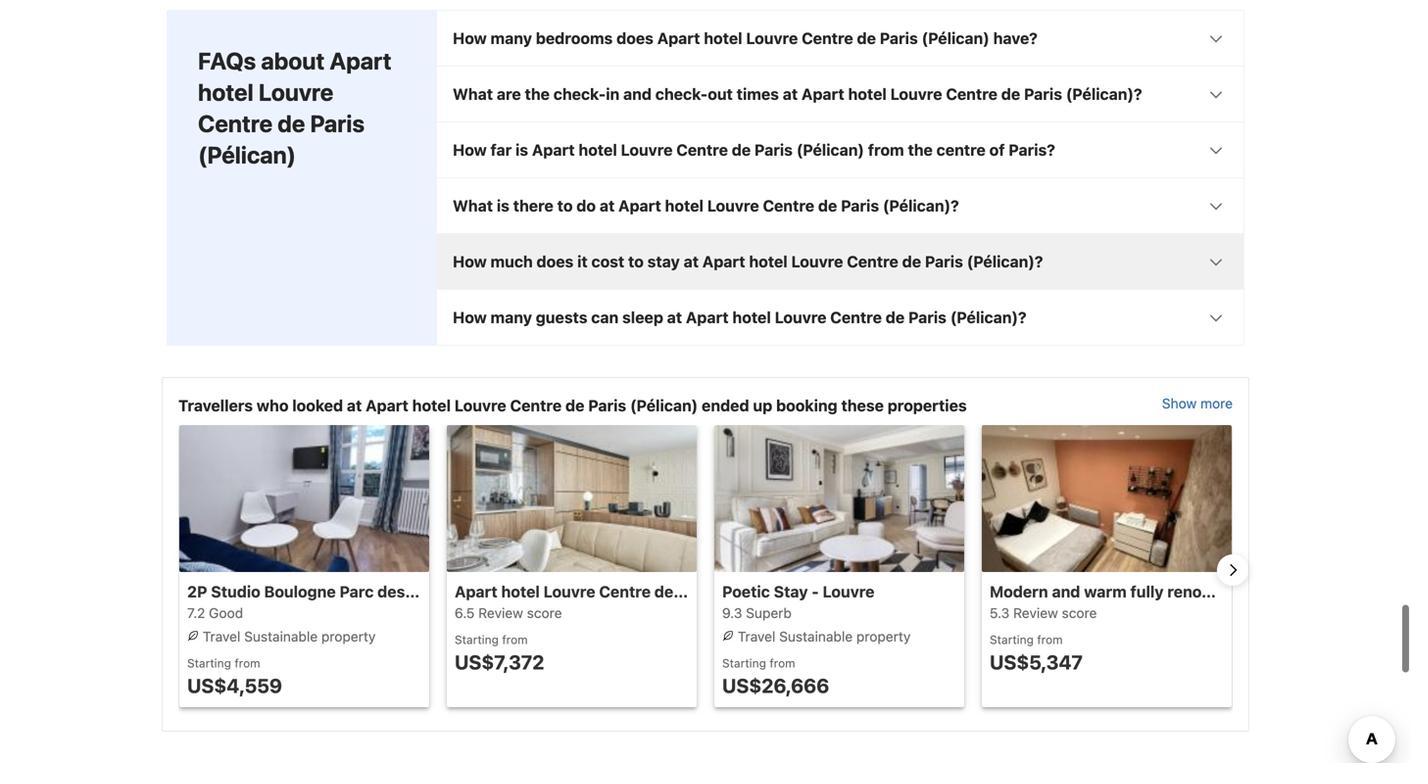 Task type: vqa. For each thing, say whether or not it's contained in the screenshot.
the bottom What
yes



Task type: describe. For each thing, give the bounding box(es) containing it.
how many guests can sleep at apart hotel louvre centre de paris (pélican)? button
[[437, 290, 1244, 345]]

of
[[990, 141, 1006, 160]]

de down have?
[[1002, 85, 1021, 104]]

what is there to do at apart hotel louvre centre de paris (pélican)?
[[453, 197, 960, 215]]

in
[[606, 85, 620, 104]]

us$26,666
[[723, 675, 830, 698]]

louvre inside faqs about apart hotel louvre centre de paris (pélican)
[[259, 79, 334, 106]]

to inside 'how much does it cost to stay at apart hotel louvre centre de paris (pélican)?' dropdown button
[[629, 253, 644, 271]]

and
[[624, 85, 652, 104]]

paris inside how many bedrooms does apart hotel louvre centre de paris (pélican) have? dropdown button
[[880, 29, 919, 48]]

us$4,559
[[187, 675, 282, 698]]

who
[[257, 397, 289, 415]]

(pélican) inside "apart hotel louvre centre de paris (pélican) 6.5 review score"
[[720, 583, 787, 602]]

is inside dropdown button
[[497, 197, 510, 215]]

2p
[[187, 583, 207, 602]]

(pélican) left ended
[[630, 397, 698, 415]]

what is there to do at apart hotel louvre centre de paris (pélican)? button
[[437, 179, 1244, 234]]

louvre inside "apart hotel louvre centre de paris (pélican) 6.5 review score"
[[544, 583, 596, 602]]

looked
[[292, 397, 343, 415]]

paris?
[[1009, 141, 1056, 160]]

from for us$4,559
[[235, 657, 260, 671]]

accordion control element
[[436, 10, 1245, 346]]

paris inside 'how much does it cost to stay at apart hotel louvre centre de paris (pélican)?' dropdown button
[[926, 253, 964, 271]]

travellers who looked at apart hotel louvre centre de paris (pélican) ended up booking these properties
[[178, 397, 967, 415]]

starting for us$4,559
[[187, 657, 231, 671]]

de up 'how many guests can sleep at apart hotel louvre centre de paris (pélican)?' dropdown button in the top of the page
[[903, 253, 922, 271]]

(pélican) inside dropdown button
[[797, 141, 865, 160]]

studio
[[211, 583, 261, 602]]

there
[[514, 197, 554, 215]]

apart inside faqs about apart hotel louvre centre de paris (pélican)
[[330, 47, 392, 75]]

out
[[708, 85, 733, 104]]

from inside how far is apart hotel louvre centre de paris (pélican) from the centre of paris? dropdown button
[[869, 141, 905, 160]]

show more link
[[1163, 394, 1234, 418]]

louvre inside how far is apart hotel louvre centre de paris (pélican) from the centre of paris? dropdown button
[[621, 141, 673, 160]]

to inside what is there to do at apart hotel louvre centre de paris (pélican)? dropdown button
[[558, 197, 573, 215]]

can
[[592, 309, 619, 327]]

7.2 good
[[187, 606, 243, 622]]

de down 'how much does it cost to stay at apart hotel louvre centre de paris (pélican)?' dropdown button
[[886, 309, 905, 327]]

starting from us$4,559
[[187, 657, 282, 698]]

have?
[[994, 29, 1038, 48]]

up
[[753, 397, 773, 415]]

louvre inside 'how many guests can sleep at apart hotel louvre centre de paris (pélican)?' dropdown button
[[775, 309, 827, 327]]

louvre inside the what are the check-in and check-out times at apart hotel louvre centre de paris (pélican)? dropdown button
[[891, 85, 943, 104]]

what for what is there to do at apart hotel louvre centre de paris (pélican)?
[[453, 197, 493, 215]]

de up the what are the check-in and check-out times at apart hotel louvre centre de paris (pélican)? dropdown button
[[858, 29, 877, 48]]

paris inside faqs about apart hotel louvre centre de paris (pélican)
[[310, 110, 365, 137]]

de inside faqs about apart hotel louvre centre de paris (pélican)
[[278, 110, 305, 137]]

(pélican) inside dropdown button
[[922, 29, 990, 48]]

5.3 review
[[990, 606, 1059, 622]]

show more
[[1163, 396, 1234, 412]]

at right sleep
[[667, 309, 683, 327]]

what for what are the check-in and check-out times at apart hotel louvre centre de paris (pélican)?
[[453, 85, 493, 104]]

from for us$7,372
[[502, 634, 528, 647]]

travel sustainable property for us$26,666
[[734, 629, 911, 645]]

travellers
[[178, 397, 253, 415]]

at right times at the top of the page
[[783, 85, 798, 104]]

2p studio boulogne parc des princes 7.2 good
[[187, 583, 466, 622]]

how far is apart hotel louvre centre de paris (pélican) from the centre of paris?
[[453, 141, 1056, 160]]

boulogne
[[264, 583, 336, 602]]

parc
[[340, 583, 374, 602]]

starting for us$26,666
[[723, 657, 767, 671]]

at inside dropdown button
[[600, 197, 615, 215]]

stay
[[774, 583, 808, 602]]

bedrooms
[[536, 29, 613, 48]]

region containing us$7,372
[[163, 426, 1249, 716]]

properties
[[888, 397, 967, 415]]

times
[[737, 85, 779, 104]]

at right looked
[[347, 397, 362, 415]]

from for us$26,666
[[770, 657, 796, 671]]

paris inside what is there to do at apart hotel louvre centre de paris (pélican)? dropdown button
[[841, 197, 880, 215]]

do
[[577, 197, 596, 215]]

how for how many guests can sleep at apart hotel louvre centre de paris (pélican)?
[[453, 309, 487, 327]]

de down times at the top of the page
[[732, 141, 751, 160]]

how much does it cost to stay at apart hotel louvre centre de paris (pélican)?
[[453, 253, 1044, 271]]



Task type: locate. For each thing, give the bounding box(es) containing it.
1 vertical spatial what
[[453, 197, 493, 215]]

0 horizontal spatial the
[[525, 85, 550, 104]]

2 sustainable from the left
[[780, 629, 853, 645]]

score inside "apart hotel louvre centre de paris (pélican) 6.5 review score"
[[527, 606, 562, 622]]

travel for us$4,559
[[203, 629, 241, 645]]

the
[[525, 85, 550, 104], [908, 141, 933, 160]]

many for guests
[[491, 309, 532, 327]]

the right are on the left top of page
[[525, 85, 550, 104]]

0 vertical spatial many
[[491, 29, 532, 48]]

score right '5.3 review'
[[1063, 606, 1098, 622]]

paris inside the what are the check-in and check-out times at apart hotel louvre centre de paris (pélican)? dropdown button
[[1025, 85, 1063, 104]]

1 horizontal spatial the
[[908, 141, 933, 160]]

1 vertical spatial is
[[497, 197, 510, 215]]

sustainable for us$26,666
[[780, 629, 853, 645]]

sleep
[[623, 309, 664, 327]]

from up us$7,372
[[502, 634, 528, 647]]

starting from us$5,347
[[990, 634, 1083, 674]]

starting up us$4,559
[[187, 657, 231, 671]]

how many bedrooms does apart hotel louvre centre de paris (pélican) have? button
[[437, 11, 1244, 66]]

starting for us$7,372
[[455, 634, 499, 647]]

stay
[[648, 253, 680, 271]]

from up us$5,347
[[1038, 634, 1063, 647]]

2 many from the top
[[491, 309, 532, 327]]

what left are on the left top of page
[[453, 85, 493, 104]]

more
[[1201, 396, 1234, 412]]

it
[[578, 253, 588, 271]]

(pélican) down faqs
[[198, 141, 296, 169]]

1 how from the top
[[453, 29, 487, 48]]

what
[[453, 85, 493, 104], [453, 197, 493, 215]]

1 many from the top
[[491, 29, 532, 48]]

(pélican)? inside dropdown button
[[883, 197, 960, 215]]

the left the centre
[[908, 141, 933, 160]]

3 how from the top
[[453, 253, 487, 271]]

1 horizontal spatial score
[[1063, 606, 1098, 622]]

louvre
[[747, 29, 798, 48], [259, 79, 334, 106], [891, 85, 943, 104], [621, 141, 673, 160], [708, 197, 760, 215], [792, 253, 844, 271], [775, 309, 827, 327], [455, 397, 507, 415], [544, 583, 596, 602], [823, 583, 875, 602]]

us$5,347
[[990, 651, 1083, 674]]

6.5 review
[[455, 606, 524, 622]]

1 score from the left
[[527, 606, 562, 622]]

sustainable down poetic stay - louvre 9.3 superb
[[780, 629, 853, 645]]

property
[[322, 629, 376, 645], [857, 629, 911, 645]]

-
[[812, 583, 819, 602]]

how many bedrooms does apart hotel louvre centre de paris (pélican) have?
[[453, 29, 1038, 48]]

paris inside 'how many guests can sleep at apart hotel louvre centre de paris (pélican)?' dropdown button
[[909, 309, 947, 327]]

property for us$4,559
[[322, 629, 376, 645]]

paris
[[880, 29, 919, 48], [1025, 85, 1063, 104], [310, 110, 365, 137], [755, 141, 793, 160], [841, 197, 880, 215], [926, 253, 964, 271], [909, 309, 947, 327], [589, 397, 627, 415], [678, 583, 716, 602]]

hotel inside "apart hotel louvre centre de paris (pélican) 6.5 review score"
[[502, 583, 540, 602]]

0 horizontal spatial property
[[322, 629, 376, 645]]

what left there
[[453, 197, 493, 215]]

many for bedrooms
[[491, 29, 532, 48]]

to left do
[[558, 197, 573, 215]]

starting for us$5,347
[[990, 634, 1034, 647]]

0 vertical spatial the
[[525, 85, 550, 104]]

9.3 superb
[[723, 606, 792, 622]]

0 horizontal spatial travel sustainable property
[[199, 629, 376, 645]]

at right stay
[[684, 253, 699, 271]]

2 check- from the left
[[656, 85, 708, 104]]

0 vertical spatial does
[[617, 29, 654, 48]]

1 horizontal spatial property
[[857, 629, 911, 645]]

travel
[[203, 629, 241, 645], [738, 629, 776, 645]]

2 travel sustainable property from the left
[[734, 629, 911, 645]]

(pélican) left have?
[[922, 29, 990, 48]]

many left guests
[[491, 309, 532, 327]]

1 vertical spatial to
[[629, 253, 644, 271]]

how for how many bedrooms does apart hotel louvre centre de paris (pélican) have?
[[453, 29, 487, 48]]

from inside the starting from us$26,666
[[770, 657, 796, 671]]

louvre inside what is there to do at apart hotel louvre centre de paris (pélican)? dropdown button
[[708, 197, 760, 215]]

how much does it cost to stay at apart hotel louvre centre de paris (pélican)? button
[[437, 235, 1244, 289]]

what are the check-in and check-out times at apart hotel louvre centre de paris (pélican)? button
[[437, 67, 1244, 122]]

is inside dropdown button
[[516, 141, 529, 160]]

from inside starting from us$4,559
[[235, 657, 260, 671]]

travel sustainable property for us$4,559
[[199, 629, 376, 645]]

how inside how many bedrooms does apart hotel louvre centre de paris (pélican) have? dropdown button
[[453, 29, 487, 48]]

(pélican) inside faqs about apart hotel louvre centre de paris (pélican)
[[198, 141, 296, 169]]

booking
[[777, 397, 838, 415]]

1 check- from the left
[[554, 85, 606, 104]]

how inside 'how much does it cost to stay at apart hotel louvre centre de paris (pélican)?' dropdown button
[[453, 253, 487, 271]]

ended
[[702, 397, 750, 415]]

louvre inside 'how much does it cost to stay at apart hotel louvre centre de paris (pélican)?' dropdown button
[[792, 253, 844, 271]]

how far is apart hotel louvre centre de paris (pélican) from the centre of paris? button
[[437, 123, 1244, 178]]

1 vertical spatial does
[[537, 253, 574, 271]]

paris inside "apart hotel louvre centre de paris (pélican) 6.5 review score"
[[678, 583, 716, 602]]

travel sustainable property down poetic stay - louvre 9.3 superb
[[734, 629, 911, 645]]

starting inside the starting from us$5,347
[[990, 634, 1034, 647]]

sustainable for us$4,559
[[244, 629, 318, 645]]

1 vertical spatial the
[[908, 141, 933, 160]]

from for us$5,347
[[1038, 634, 1063, 647]]

0 vertical spatial what
[[453, 85, 493, 104]]

does inside dropdown button
[[617, 29, 654, 48]]

1 sustainable from the left
[[244, 629, 318, 645]]

poetic
[[723, 583, 770, 602]]

1 travel sustainable property from the left
[[199, 629, 376, 645]]

is left there
[[497, 197, 510, 215]]

travel down 7.2 good
[[203, 629, 241, 645]]

region
[[163, 426, 1249, 716]]

0 vertical spatial is
[[516, 141, 529, 160]]

property for us$26,666
[[857, 629, 911, 645]]

at
[[783, 85, 798, 104], [600, 197, 615, 215], [684, 253, 699, 271], [667, 309, 683, 327], [347, 397, 362, 415]]

de up 'how much does it cost to stay at apart hotel louvre centre de paris (pélican)?' dropdown button
[[819, 197, 838, 215]]

from inside starting from us$7,372
[[502, 634, 528, 647]]

many inside dropdown button
[[491, 309, 532, 327]]

score right 6.5 review
[[527, 606, 562, 622]]

1 property from the left
[[322, 629, 376, 645]]

des
[[378, 583, 405, 602]]

how inside how far is apart hotel louvre centre de paris (pélican) from the centre of paris? dropdown button
[[453, 141, 487, 160]]

are
[[497, 85, 521, 104]]

does up and
[[617, 29, 654, 48]]

princes
[[409, 583, 466, 602]]

apart inside "apart hotel louvre centre de paris (pélican) 6.5 review score"
[[455, 583, 498, 602]]

centre
[[937, 141, 986, 160]]

0 horizontal spatial travel
[[203, 629, 241, 645]]

0 horizontal spatial does
[[537, 253, 574, 271]]

paris inside how far is apart hotel louvre centre de paris (pélican) from the centre of paris? dropdown button
[[755, 141, 793, 160]]

starting from us$7,372
[[455, 634, 545, 674]]

(pélican)
[[922, 29, 990, 48], [797, 141, 865, 160], [198, 141, 296, 169], [630, 397, 698, 415], [720, 583, 787, 602]]

from up us$4,559
[[235, 657, 260, 671]]

sustainable
[[244, 629, 318, 645], [780, 629, 853, 645]]

1 horizontal spatial travel
[[738, 629, 776, 645]]

starting down 6.5 review
[[455, 634, 499, 647]]

2 travel from the left
[[738, 629, 776, 645]]

apart hotel louvre centre de paris (pélican) 6.5 review score
[[455, 583, 787, 622]]

does left it
[[537, 253, 574, 271]]

much
[[491, 253, 533, 271]]

centre inside "apart hotel louvre centre de paris (pélican) 6.5 review score"
[[599, 583, 651, 602]]

poetic stay - louvre 9.3 superb
[[723, 583, 875, 622]]

starting inside starting from us$7,372
[[455, 634, 499, 647]]

apart
[[658, 29, 701, 48], [330, 47, 392, 75], [802, 85, 845, 104], [532, 141, 575, 160], [619, 197, 662, 215], [703, 253, 746, 271], [686, 309, 729, 327], [366, 397, 409, 415], [455, 583, 498, 602]]

1 travel from the left
[[203, 629, 241, 645]]

travel down 9.3 superb
[[738, 629, 776, 645]]

starting up the us$26,666
[[723, 657, 767, 671]]

how for how much does it cost to stay at apart hotel louvre centre de paris (pélican)?
[[453, 253, 487, 271]]

de down guests
[[566, 397, 585, 415]]

1 horizontal spatial sustainable
[[780, 629, 853, 645]]

(pélican) up 9.3 superb
[[720, 583, 787, 602]]

property down poetic stay - louvre 9.3 superb
[[857, 629, 911, 645]]

1 what from the top
[[453, 85, 493, 104]]

de inside "apart hotel louvre centre de paris (pélican) 6.5 review score"
[[655, 583, 674, 602]]

hotel inside faqs about apart hotel louvre centre de paris (pélican)
[[198, 79, 254, 106]]

de
[[858, 29, 877, 48], [1002, 85, 1021, 104], [278, 110, 305, 137], [732, 141, 751, 160], [819, 197, 838, 215], [903, 253, 922, 271], [886, 309, 905, 327], [566, 397, 585, 415], [655, 583, 674, 602]]

0 horizontal spatial sustainable
[[244, 629, 318, 645]]

0 horizontal spatial to
[[558, 197, 573, 215]]

2 how from the top
[[453, 141, 487, 160]]

(pélican)?
[[1067, 85, 1143, 104], [883, 197, 960, 215], [967, 253, 1044, 271], [951, 309, 1027, 327]]

us$7,372
[[455, 651, 545, 674]]

to left stay
[[629, 253, 644, 271]]

these
[[842, 397, 884, 415]]

is right far
[[516, 141, 529, 160]]

what inside dropdown button
[[453, 85, 493, 104]]

show
[[1163, 396, 1197, 412]]

travel sustainable property
[[199, 629, 376, 645], [734, 629, 911, 645]]

hotel
[[704, 29, 743, 48], [198, 79, 254, 106], [849, 85, 887, 104], [579, 141, 618, 160], [665, 197, 704, 215], [749, 253, 788, 271], [733, 309, 771, 327], [412, 397, 451, 415], [502, 583, 540, 602]]

1 horizontal spatial does
[[617, 29, 654, 48]]

starting inside the starting from us$26,666
[[723, 657, 767, 671]]

1 vertical spatial many
[[491, 309, 532, 327]]

property down 2p studio boulogne parc des princes 7.2 good
[[322, 629, 376, 645]]

score
[[527, 606, 562, 622], [1063, 606, 1098, 622]]

5.3 review score
[[990, 606, 1098, 622]]

what inside dropdown button
[[453, 197, 493, 215]]

many up are on the left top of page
[[491, 29, 532, 48]]

0 horizontal spatial is
[[497, 197, 510, 215]]

faqs
[[198, 47, 256, 75]]

de left poetic
[[655, 583, 674, 602]]

many inside dropdown button
[[491, 29, 532, 48]]

1 horizontal spatial check-
[[656, 85, 708, 104]]

(pélican) down the what are the check-in and check-out times at apart hotel louvre centre de paris (pélican)? dropdown button
[[797, 141, 865, 160]]

from inside the starting from us$5,347
[[1038, 634, 1063, 647]]

0 horizontal spatial check-
[[554, 85, 606, 104]]

from up the us$26,666
[[770, 657, 796, 671]]

travel sustainable property down boulogne at the left of page
[[199, 629, 376, 645]]

faqs about apart hotel louvre centre de paris (pélican)
[[198, 47, 392, 169]]

far
[[491, 141, 512, 160]]

starting down '5.3 review'
[[990, 634, 1034, 647]]

many
[[491, 29, 532, 48], [491, 309, 532, 327]]

from
[[869, 141, 905, 160], [502, 634, 528, 647], [1038, 634, 1063, 647], [235, 657, 260, 671], [770, 657, 796, 671]]

0 vertical spatial to
[[558, 197, 573, 215]]

centre
[[802, 29, 854, 48], [947, 85, 998, 104], [198, 110, 273, 137], [677, 141, 728, 160], [763, 197, 815, 215], [847, 253, 899, 271], [831, 309, 882, 327], [510, 397, 562, 415], [599, 583, 651, 602]]

louvre inside how many bedrooms does apart hotel louvre centre de paris (pélican) have? dropdown button
[[747, 29, 798, 48]]

0 horizontal spatial score
[[527, 606, 562, 622]]

how many guests can sleep at apart hotel louvre centre de paris (pélican)?
[[453, 309, 1027, 327]]

travel for us$26,666
[[738, 629, 776, 645]]

2 what from the top
[[453, 197, 493, 215]]

to
[[558, 197, 573, 215], [629, 253, 644, 271]]

how for how far is apart hotel louvre centre de paris (pélican) from the centre of paris?
[[453, 141, 487, 160]]

from down the what are the check-in and check-out times at apart hotel louvre centre de paris (pélican)? dropdown button
[[869, 141, 905, 160]]

centre inside faqs about apart hotel louvre centre de paris (pélican)
[[198, 110, 273, 137]]

starting from us$26,666
[[723, 657, 830, 698]]

at right do
[[600, 197, 615, 215]]

starting inside starting from us$4,559
[[187, 657, 231, 671]]

1 horizontal spatial is
[[516, 141, 529, 160]]

does inside dropdown button
[[537, 253, 574, 271]]

what are the check-in and check-out times at apart hotel louvre centre de paris (pélican)?
[[453, 85, 1143, 104]]

check-
[[554, 85, 606, 104], [656, 85, 708, 104]]

1 horizontal spatial to
[[629, 253, 644, 271]]

starting
[[455, 634, 499, 647], [990, 634, 1034, 647], [187, 657, 231, 671], [723, 657, 767, 671]]

does
[[617, 29, 654, 48], [537, 253, 574, 271]]

2 score from the left
[[1063, 606, 1098, 622]]

1 horizontal spatial travel sustainable property
[[734, 629, 911, 645]]

check- down bedrooms
[[554, 85, 606, 104]]

is
[[516, 141, 529, 160], [497, 197, 510, 215]]

how inside 'how many guests can sleep at apart hotel louvre centre de paris (pélican)?' dropdown button
[[453, 309, 487, 327]]

how
[[453, 29, 487, 48], [453, 141, 487, 160], [453, 253, 487, 271], [453, 309, 487, 327]]

cost
[[592, 253, 625, 271]]

check- right and
[[656, 85, 708, 104]]

guests
[[536, 309, 588, 327]]

about
[[261, 47, 325, 75]]

4 how from the top
[[453, 309, 487, 327]]

2 property from the left
[[857, 629, 911, 645]]

de down about
[[278, 110, 305, 137]]

sustainable down boulogne at the left of page
[[244, 629, 318, 645]]

louvre inside poetic stay - louvre 9.3 superb
[[823, 583, 875, 602]]



